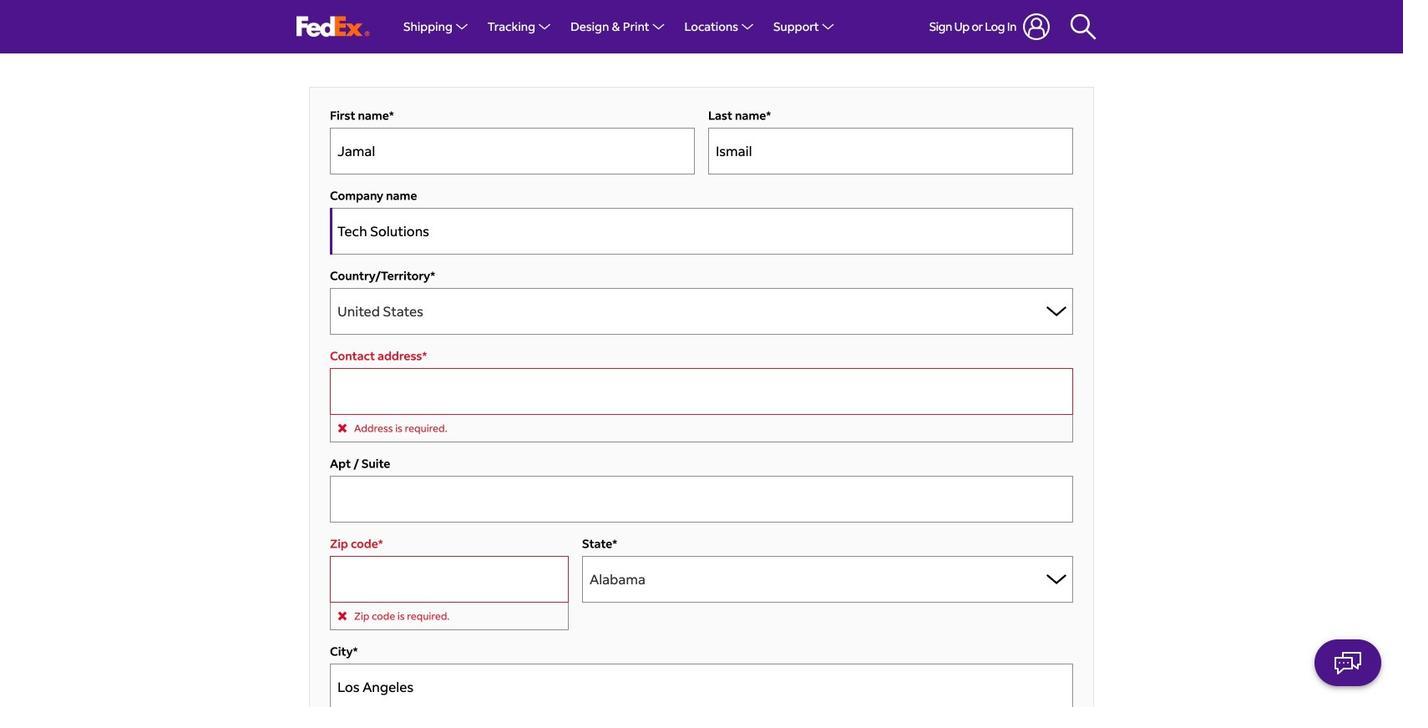 Task type: describe. For each thing, give the bounding box(es) containing it.
fedex search image
[[1070, 13, 1097, 40]]



Task type: locate. For each thing, give the bounding box(es) containing it.
None text field
[[330, 128, 695, 175]]

None text field
[[709, 128, 1074, 175], [330, 208, 1074, 255], [330, 368, 1074, 415], [330, 476, 1074, 523], [330, 556, 569, 603], [330, 664, 1074, 708], [709, 128, 1074, 175], [330, 208, 1074, 255], [330, 368, 1074, 415], [330, 476, 1074, 523], [330, 556, 569, 603], [330, 664, 1074, 708]]

None field
[[330, 348, 1074, 443]]



Task type: vqa. For each thing, say whether or not it's contained in the screenshot.
the Sign Up or Log In image
no



